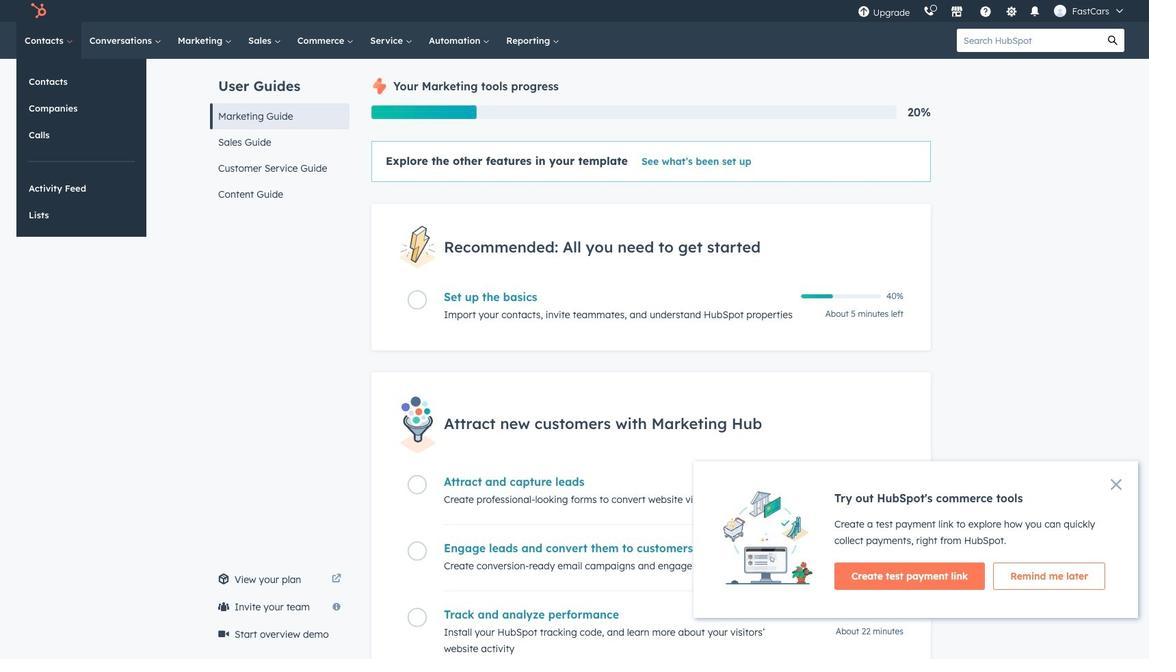 Task type: vqa. For each thing, say whether or not it's contained in the screenshot.
the [object Object] complete progress bar at the right of the page
yes



Task type: locate. For each thing, give the bounding box(es) containing it.
marketplaces image
[[952, 6, 964, 18]]

christina overa image
[[1055, 5, 1067, 17]]

progress bar
[[372, 105, 477, 119]]

contacts menu
[[16, 59, 146, 237]]

menu
[[852, 0, 1133, 22]]



Task type: describe. For each thing, give the bounding box(es) containing it.
link opens in a new window image
[[332, 574, 341, 584]]

link opens in a new window image
[[332, 571, 341, 588]]

[object object] complete progress bar
[[801, 294, 833, 299]]

close image
[[1111, 479, 1122, 490]]

user guides element
[[210, 59, 350, 207]]

Search HubSpot search field
[[957, 29, 1102, 52]]



